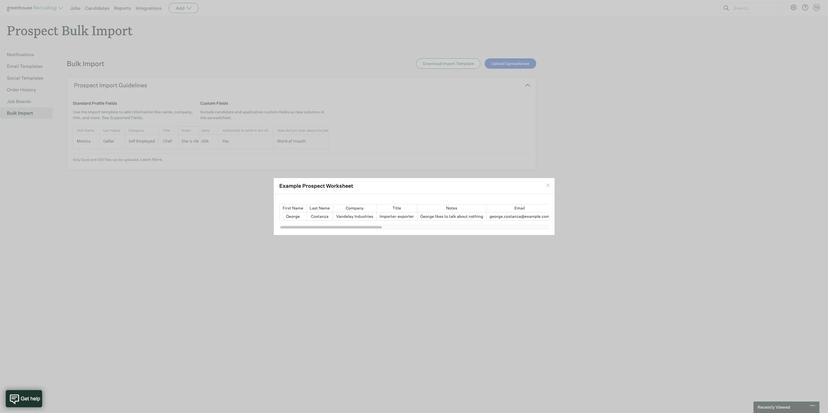 Task type: locate. For each thing, give the bounding box(es) containing it.
company,
[[174, 110, 193, 114]]

0 horizontal spatial name
[[292, 206, 303, 211]]

candidates
[[85, 5, 109, 11]]

0 horizontal spatial prospect
[[7, 22, 59, 39]]

email for email
[[515, 206, 525, 211]]

prospect for prospect import guidelines
[[74, 82, 98, 89]]

george likes to talk about nothing
[[420, 214, 483, 219]]

1 horizontal spatial prospect
[[74, 82, 98, 89]]

history
[[20, 87, 36, 93]]

2 horizontal spatial prospect
[[302, 183, 325, 189]]

guidelines
[[119, 82, 147, 89]]

and inside the "use the import template to add information like name, company, title, and more."
[[82, 115, 89, 120]]

1 horizontal spatial to
[[445, 214, 448, 219]]

0 vertical spatial bulk
[[61, 22, 89, 39]]

td button
[[814, 4, 821, 11]]

1 vertical spatial the
[[200, 115, 207, 120]]

1 horizontal spatial the
[[200, 115, 207, 120]]

the down the include
[[200, 115, 207, 120]]

2 vertical spatial and
[[90, 158, 97, 162]]

email templates link
[[7, 63, 50, 70]]

2 name from the left
[[319, 206, 330, 211]]

title
[[393, 206, 401, 211]]

1 vertical spatial bulk
[[67, 59, 81, 68]]

template
[[456, 61, 474, 66]]

boards
[[16, 99, 31, 104]]

include candidate and application custom fields as new columns in the spreadsheet.
[[200, 110, 324, 120]]

0 vertical spatial email
[[7, 63, 19, 69]]

more.
[[90, 115, 101, 120]]

likes
[[435, 214, 444, 219]]

1 vertical spatial templates
[[21, 75, 44, 81]]

worksheet
[[326, 183, 353, 189]]

the inside the "use the import template to add information like name, company, title, and more."
[[81, 110, 87, 114]]

importer-
[[380, 214, 398, 219]]

templates down the notifications link
[[20, 63, 43, 69]]

0 vertical spatial the
[[81, 110, 87, 114]]

2 fields from the left
[[217, 101, 228, 106]]

1 horizontal spatial name
[[319, 206, 330, 211]]

see supported fields.
[[102, 115, 144, 120]]

download
[[423, 61, 442, 66]]

import
[[88, 110, 101, 114]]

0 vertical spatial bulk import
[[67, 59, 104, 68]]

email templates
[[7, 63, 43, 69]]

include
[[200, 110, 214, 114]]

upload
[[492, 61, 505, 66]]

0 horizontal spatial george
[[286, 214, 300, 219]]

to left talk
[[445, 214, 448, 219]]

the right use
[[81, 110, 87, 114]]

0 horizontal spatial email
[[7, 63, 19, 69]]

george for george likes to talk about nothing
[[420, 214, 434, 219]]

name
[[292, 206, 303, 211], [319, 206, 330, 211]]

and inside include candidate and application custom fields as new columns in the spreadsheet.
[[235, 110, 242, 114]]

email up social
[[7, 63, 19, 69]]

email inside example prospect worksheet dialog
[[515, 206, 525, 211]]

george down "first name"
[[286, 214, 300, 219]]

0 horizontal spatial and
[[82, 115, 89, 120]]

george.costanza@example.com
[[490, 214, 550, 219]]

1 vertical spatial prospect
[[74, 82, 98, 89]]

files
[[105, 158, 112, 162]]

profile
[[92, 101, 105, 106]]

and
[[235, 110, 242, 114], [82, 115, 89, 120], [90, 158, 97, 162]]

1 vertical spatial to
[[445, 214, 448, 219]]

templates
[[20, 63, 43, 69], [21, 75, 44, 81]]

in
[[321, 110, 324, 114]]

download import template link
[[417, 59, 481, 69]]

templates down 'email templates' link
[[21, 75, 44, 81]]

to up the supported
[[119, 110, 123, 114]]

spreadsheet.
[[207, 115, 232, 120]]

bulk import
[[67, 59, 104, 68], [7, 110, 33, 116]]

example
[[279, 183, 301, 189]]

name up costanza
[[319, 206, 330, 211]]

0 vertical spatial prospect
[[7, 22, 59, 39]]

1 horizontal spatial fields
[[217, 101, 228, 106]]

template
[[101, 110, 118, 114]]

the
[[81, 110, 87, 114], [200, 115, 207, 120]]

last
[[310, 206, 318, 211]]

recently
[[758, 406, 775, 410]]

see
[[102, 115, 109, 120]]

0 horizontal spatial fields
[[105, 101, 117, 106]]

only excel and csv files can be uploaded. learn more.
[[73, 157, 163, 162]]

prospect up last
[[302, 183, 325, 189]]

import up profile
[[99, 82, 117, 89]]

1 name from the left
[[292, 206, 303, 211]]

information
[[132, 110, 154, 114]]

learn more. link
[[141, 157, 163, 162]]

csv
[[97, 158, 104, 162]]

columns
[[304, 110, 320, 114]]

and right candidate
[[235, 110, 242, 114]]

1 vertical spatial email
[[515, 206, 525, 211]]

and right title,
[[82, 115, 89, 120]]

0 horizontal spatial to
[[119, 110, 123, 114]]

1 george from the left
[[286, 214, 300, 219]]

and left csv
[[90, 158, 97, 162]]

job
[[7, 99, 15, 104]]

email up george.costanza@example.com
[[515, 206, 525, 211]]

td button
[[812, 3, 822, 12]]

to inside the "use the import template to add information like name, company, title, and more."
[[119, 110, 123, 114]]

0 vertical spatial to
[[119, 110, 123, 114]]

email for email templates
[[7, 63, 19, 69]]

import
[[92, 22, 133, 39], [83, 59, 104, 68], [443, 61, 456, 66], [99, 82, 117, 89], [18, 110, 33, 116]]

configure image
[[791, 4, 798, 11]]

2 vertical spatial prospect
[[302, 183, 325, 189]]

fields up candidate
[[217, 101, 228, 106]]

1 fields from the left
[[105, 101, 117, 106]]

notifications
[[7, 52, 34, 57]]

george left likes at the bottom right of page
[[420, 214, 434, 219]]

1 vertical spatial and
[[82, 115, 89, 120]]

name right "first"
[[292, 206, 303, 211]]

0 horizontal spatial bulk import
[[7, 110, 33, 116]]

name,
[[162, 110, 174, 114]]

1 horizontal spatial email
[[515, 206, 525, 211]]

upload spreadsheet button
[[485, 59, 537, 69]]

import left template
[[443, 61, 456, 66]]

2 horizontal spatial and
[[235, 110, 242, 114]]

reports link
[[114, 5, 131, 11]]

0 horizontal spatial the
[[81, 110, 87, 114]]

spreadsheet
[[506, 61, 530, 66]]

prospect import guidelines
[[74, 82, 147, 89]]

george for george
[[286, 214, 300, 219]]

candidates link
[[85, 5, 109, 11]]

name for last name
[[319, 206, 330, 211]]

fields up template
[[105, 101, 117, 106]]

add
[[176, 5, 185, 11]]

1 horizontal spatial george
[[420, 214, 434, 219]]

exporter
[[398, 214, 414, 219]]

1 horizontal spatial and
[[90, 158, 97, 162]]

prospect down greenhouse recruiting image
[[7, 22, 59, 39]]

0 vertical spatial templates
[[20, 63, 43, 69]]

bulk import inside bulk import link
[[7, 110, 33, 116]]

0 vertical spatial and
[[235, 110, 242, 114]]

integrations
[[136, 5, 162, 11]]

1 vertical spatial bulk import
[[7, 110, 33, 116]]

recently viewed
[[758, 406, 791, 410]]

example prospect worksheet dialog
[[273, 178, 829, 236]]

2 george from the left
[[420, 214, 434, 219]]

prospect up standard at the top left of the page
[[74, 82, 98, 89]]

order history link
[[7, 86, 50, 93]]

custom
[[264, 110, 278, 114]]

and inside "only excel and csv files can be uploaded. learn more."
[[90, 158, 97, 162]]

close image
[[546, 183, 551, 188]]

email
[[7, 63, 19, 69], [515, 206, 525, 211]]

templates for social templates
[[21, 75, 44, 81]]



Task type: vqa. For each thing, say whether or not it's contained in the screenshot.
the addition link
no



Task type: describe. For each thing, give the bounding box(es) containing it.
bulk import link
[[7, 110, 50, 117]]

social templates link
[[7, 75, 50, 82]]

use
[[73, 110, 80, 114]]

learn
[[141, 157, 151, 162]]

td
[[815, 5, 819, 9]]

excel
[[81, 158, 90, 162]]

social templates
[[7, 75, 44, 81]]

prospect for prospect bulk import
[[7, 22, 59, 39]]

more.
[[152, 157, 163, 162]]

title,
[[73, 115, 81, 120]]

order
[[7, 87, 19, 93]]

add button
[[169, 3, 199, 13]]

order history
[[7, 87, 36, 93]]

viewed
[[776, 406, 791, 410]]

social
[[7, 75, 20, 81]]

notes
[[446, 206, 458, 211]]

uploaded.
[[124, 158, 140, 162]]

prospect bulk import
[[7, 22, 133, 39]]

to inside example prospect worksheet dialog
[[445, 214, 448, 219]]

costanza
[[311, 214, 329, 219]]

nothing
[[469, 214, 483, 219]]

new
[[296, 110, 303, 114]]

only
[[73, 158, 80, 162]]

job boards link
[[7, 98, 50, 105]]

vandelay industries
[[336, 214, 373, 219]]

as
[[290, 110, 295, 114]]

integrations link
[[136, 5, 162, 11]]

candidate
[[215, 110, 234, 114]]

like
[[154, 110, 161, 114]]

reports
[[114, 5, 131, 11]]

company
[[346, 206, 364, 211]]

1 horizontal spatial bulk import
[[67, 59, 104, 68]]

last name
[[310, 206, 330, 211]]

talk
[[449, 214, 456, 219]]

import up prospect import guidelines
[[83, 59, 104, 68]]

jobs
[[70, 5, 80, 11]]

example prospect worksheet
[[279, 183, 353, 189]]

import down the boards
[[18, 110, 33, 116]]

fields
[[279, 110, 289, 114]]

prospect inside dialog
[[302, 183, 325, 189]]

job boards
[[7, 99, 31, 104]]

notifications link
[[7, 51, 50, 58]]

see supported fields. link
[[102, 115, 144, 120]]

greenhouse recruiting image
[[7, 5, 59, 11]]

import down reports link
[[92, 22, 133, 39]]

the inside include candidate and application custom fields as new columns in the spreadsheet.
[[200, 115, 207, 120]]

first
[[283, 206, 291, 211]]

importer-exporter
[[380, 214, 414, 219]]

download import template
[[423, 61, 474, 66]]

add
[[124, 110, 131, 114]]

and for candidate
[[235, 110, 242, 114]]

be
[[119, 158, 123, 162]]

fields.
[[131, 115, 144, 120]]

application
[[243, 110, 264, 114]]

can
[[112, 158, 118, 162]]

upload spreadsheet
[[492, 61, 530, 66]]

Search text field
[[732, 4, 779, 12]]

custom fields
[[200, 101, 228, 106]]

custom
[[200, 101, 216, 106]]

2 vertical spatial bulk
[[7, 110, 17, 116]]

templates for email templates
[[20, 63, 43, 69]]

first name
[[283, 206, 303, 211]]

industries
[[355, 214, 373, 219]]

vandelay
[[336, 214, 354, 219]]

about
[[457, 214, 468, 219]]

standard
[[73, 101, 91, 106]]

name for first name
[[292, 206, 303, 211]]

jobs link
[[70, 5, 80, 11]]

standard profile fields
[[73, 101, 117, 106]]

use the import template to add information like name, company, title, and more.
[[73, 110, 193, 120]]

and for excel
[[90, 158, 97, 162]]



